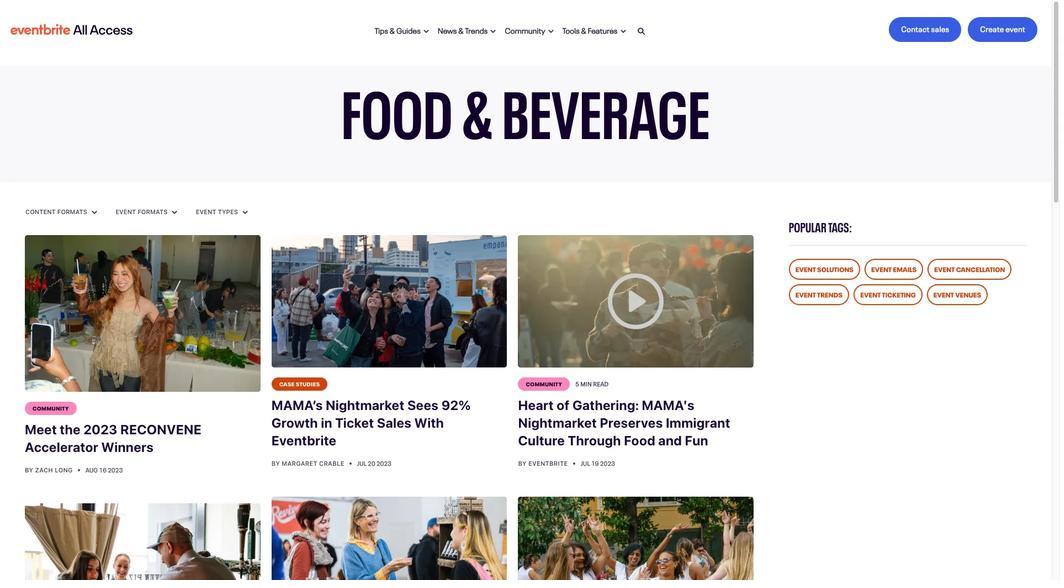 Task type: vqa. For each thing, say whether or not it's contained in the screenshot.
the Show desktop preview image
no



Task type: locate. For each thing, give the bounding box(es) containing it.
jul
[[357, 459, 367, 468], [581, 459, 590, 468]]

crable
[[319, 460, 344, 467]]

event left trends
[[796, 289, 816, 299]]

winners
[[101, 440, 154, 455]]

arrow image for content formats
[[92, 210, 97, 215]]

formats for content
[[57, 208, 87, 215]]

2023 right the 16
[[108, 466, 123, 475]]

formats left arrow icon
[[138, 208, 168, 215]]

contact sales link
[[889, 17, 962, 42]]

0 horizontal spatial eventbrite
[[272, 433, 337, 449]]

heart of gathering: mama's nightmarket preserves immigrant culture through food and fun
[[518, 398, 731, 449]]

2 arrow image from the left
[[548, 29, 554, 34]]

event up event venues
[[935, 264, 955, 274]]

community up heart
[[526, 380, 562, 388]]

community link
[[501, 17, 558, 42], [518, 378, 570, 391], [25, 402, 77, 416]]

mama's
[[642, 398, 695, 413]]

by down culture in the bottom of the page
[[518, 460, 527, 467]]

by
[[272, 460, 280, 467], [518, 460, 527, 467], [25, 467, 33, 474]]

by for mama's nightmarket sees 92% growth in ticket sales with eventbrite
[[272, 460, 280, 467]]

jul for culture
[[581, 459, 590, 468]]

arrow image right the guides
[[424, 29, 429, 34]]

arrow image inside tools & features link
[[621, 29, 626, 34]]

nightmarket down of
[[518, 415, 597, 431]]

sees
[[408, 398, 439, 413]]

community link for meet the 2023 reconvene accelerator winners
[[25, 402, 77, 416]]

nightmarket
[[326, 398, 405, 413], [518, 415, 597, 431]]

event
[[1006, 23, 1026, 34]]

2023
[[83, 422, 117, 438], [377, 459, 392, 468], [600, 459, 615, 468], [108, 466, 123, 475]]

2 arrow image from the left
[[621, 29, 626, 34]]

create event
[[981, 23, 1026, 34]]

1 horizontal spatial nightmarket
[[518, 415, 597, 431]]

event left types
[[196, 208, 216, 215]]

event
[[116, 208, 136, 215], [196, 208, 216, 215], [796, 264, 816, 274], [872, 264, 892, 274], [935, 264, 955, 274], [796, 289, 816, 299], [861, 289, 881, 299], [934, 289, 954, 299]]

formats inside event formats dropdown button
[[138, 208, 168, 215]]

community link up heart
[[518, 378, 570, 391]]

tools & features
[[563, 24, 618, 35]]

by left margaret
[[272, 460, 280, 467]]

beverage
[[502, 58, 711, 156]]

0 horizontal spatial arrow image
[[92, 210, 97, 215]]

content
[[25, 208, 56, 215]]

arrow image inside tips & guides link
[[424, 29, 429, 34]]

community left tools
[[505, 24, 546, 35]]

1 horizontal spatial jul
[[581, 459, 590, 468]]

event left arrow icon
[[116, 208, 136, 215]]

zach
[[35, 467, 53, 474]]

event for event ticketing
[[861, 289, 881, 299]]

0 horizontal spatial by
[[25, 467, 33, 474]]

1 arrow image from the left
[[424, 29, 429, 34]]

arrow image left search icon
[[621, 29, 626, 34]]

0 horizontal spatial jul
[[357, 459, 367, 468]]

arrow image right trends
[[491, 29, 496, 34]]

2 vertical spatial community
[[33, 405, 69, 412]]

2 jul from the left
[[581, 459, 590, 468]]

1 horizontal spatial arrow image
[[548, 29, 554, 34]]

event left venues
[[934, 289, 954, 299]]

logo eventbrite image
[[9, 20, 134, 39]]

event venues link
[[927, 284, 988, 305]]

case
[[279, 380, 295, 388]]

2 formats from the left
[[138, 208, 168, 215]]

arrow image inside news & trends link
[[491, 29, 496, 34]]

cancellation
[[957, 264, 1006, 274]]

by for heart of gathering: mama's nightmarket preserves immigrant culture through food and fun
[[518, 460, 527, 467]]

eventbrite down culture in the bottom of the page
[[529, 460, 568, 467]]

event trends link
[[789, 284, 850, 305]]

read
[[593, 379, 609, 388]]

arrow image inside 'community' link
[[548, 29, 554, 34]]

2023 right 20
[[377, 459, 392, 468]]

event formats button
[[115, 208, 178, 216]]

1 vertical spatial nightmarket
[[518, 415, 597, 431]]

1 vertical spatial community link
[[518, 378, 570, 391]]

ticket
[[335, 415, 374, 431]]

arrow image
[[92, 210, 97, 215], [242, 210, 248, 215]]

1 arrow image from the left
[[92, 210, 97, 215]]

& for tools
[[581, 24, 587, 35]]

event venues
[[934, 289, 982, 299]]

accelerator
[[25, 440, 98, 455]]

formats right content
[[57, 208, 87, 215]]

1 vertical spatial food
[[624, 433, 656, 449]]

fun
[[685, 433, 709, 449]]

event left ticketing
[[861, 289, 881, 299]]

arrow image
[[424, 29, 429, 34], [548, 29, 554, 34]]

2023 for 19
[[600, 459, 615, 468]]

arrow image right types
[[242, 210, 248, 215]]

event up event trends
[[796, 264, 816, 274]]

event left emails
[[872, 264, 892, 274]]

1 jul from the left
[[357, 459, 367, 468]]

nightmarket up ticket
[[326, 398, 405, 413]]

through
[[568, 433, 621, 449]]

event for event formats
[[116, 208, 136, 215]]

&
[[390, 24, 395, 35], [459, 24, 464, 35], [581, 24, 587, 35], [462, 58, 493, 156]]

2023 for 20
[[377, 459, 392, 468]]

formats inside content formats popup button
[[57, 208, 87, 215]]

eventbrite
[[272, 433, 337, 449], [529, 460, 568, 467]]

jul left 20
[[357, 459, 367, 468]]

0 horizontal spatial food
[[342, 58, 453, 156]]

92%
[[442, 398, 471, 413]]

emails
[[893, 264, 917, 274]]

1 horizontal spatial formats
[[138, 208, 168, 215]]

2023 right the
[[83, 422, 117, 438]]

popular tags:
[[789, 217, 853, 236]]

by for meet the 2023 reconvene accelerator winners
[[25, 467, 33, 474]]

jul left 19
[[581, 459, 590, 468]]

by eventbrite link
[[518, 460, 570, 467]]

tools & features link
[[558, 17, 631, 42]]

culture
[[518, 433, 565, 449]]

by left the zach
[[25, 467, 33, 474]]

arrow image right content formats
[[92, 210, 97, 215]]

arrow image inside event types dropdown button
[[242, 210, 248, 215]]

tags:
[[829, 217, 853, 236]]

features
[[588, 24, 618, 35]]

event for event cancellation
[[935, 264, 955, 274]]

community link up meet on the left bottom of page
[[25, 402, 77, 416]]

tips & guides link
[[371, 17, 434, 42]]

eventbrite down 'growth'
[[272, 433, 337, 449]]

event for event venues
[[934, 289, 954, 299]]

with
[[415, 415, 444, 431]]

mama's nightmarket sees 92% growth in ticket sales with eventbrite link
[[272, 391, 507, 456]]

1 arrow image from the left
[[491, 29, 496, 34]]

1 horizontal spatial arrow image
[[242, 210, 248, 215]]

tips
[[375, 24, 388, 35]]

1 horizontal spatial eventbrite
[[529, 460, 568, 467]]

arrow image inside content formats popup button
[[92, 210, 97, 215]]

0 vertical spatial community
[[505, 24, 546, 35]]

ticketing
[[882, 289, 916, 299]]

community
[[505, 24, 546, 35], [526, 380, 562, 388], [33, 405, 69, 412]]

arrow image left tools
[[548, 29, 554, 34]]

& for tips
[[390, 24, 395, 35]]

aug 16 2023
[[86, 466, 123, 475]]

community link left tools
[[501, 17, 558, 42]]

2023 right 19
[[600, 459, 615, 468]]

0 horizontal spatial arrow image
[[424, 29, 429, 34]]

by zach long link
[[25, 467, 74, 474]]

arrow image
[[491, 29, 496, 34], [621, 29, 626, 34]]

meet the 2023 reconvene accelerator winners link
[[25, 416, 261, 463]]

formats
[[57, 208, 87, 215], [138, 208, 168, 215]]

0 vertical spatial eventbrite
[[272, 433, 337, 449]]

arrow image for community
[[548, 29, 554, 34]]

1 horizontal spatial food
[[624, 433, 656, 449]]

1 vertical spatial eventbrite
[[529, 460, 568, 467]]

0 vertical spatial food
[[342, 58, 453, 156]]

5
[[576, 379, 579, 388]]

2 vertical spatial community link
[[25, 402, 77, 416]]

contact sales
[[902, 23, 950, 34]]

2 arrow image from the left
[[242, 210, 248, 215]]

arrow image for tips & guides
[[424, 29, 429, 34]]

0 horizontal spatial arrow image
[[491, 29, 496, 34]]

pizza-making class, macoletta, new york, ny image
[[25, 504, 261, 581]]

tips & guides
[[375, 24, 421, 35]]

0 vertical spatial nightmarket
[[326, 398, 405, 413]]

create event link
[[969, 17, 1038, 42]]

by zach long
[[25, 467, 74, 474]]

1 formats from the left
[[57, 208, 87, 215]]

community up meet on the left bottom of page
[[33, 405, 69, 412]]

2023 inside the 'meet the 2023 reconvene accelerator winners'
[[83, 422, 117, 438]]

event for event solutions
[[796, 264, 816, 274]]

tools
[[563, 24, 580, 35]]

0 horizontal spatial nightmarket
[[326, 398, 405, 413]]

and
[[659, 433, 682, 449]]

sales
[[377, 415, 412, 431]]

20
[[368, 459, 375, 468]]

1 vertical spatial community
[[526, 380, 562, 388]]

1 horizontal spatial by
[[272, 460, 280, 467]]

2 horizontal spatial by
[[518, 460, 527, 467]]

0 horizontal spatial formats
[[57, 208, 87, 215]]

solutions
[[818, 264, 854, 274]]

1 horizontal spatial arrow image
[[621, 29, 626, 34]]

arrow image for event types
[[242, 210, 248, 215]]



Task type: describe. For each thing, give the bounding box(es) containing it.
arrow image for features
[[621, 29, 626, 34]]

victoria loi holding two cups of coffee image
[[25, 235, 261, 392]]

venues
[[956, 289, 982, 299]]

event solutions link
[[789, 259, 861, 280]]

jul 20 2023
[[357, 459, 392, 468]]

gathering:
[[573, 398, 639, 413]]

immigrant
[[666, 415, 731, 431]]

mama's nightmarket heart of gathering feature image image
[[518, 235, 754, 368]]

trends
[[465, 24, 488, 35]]

long
[[55, 467, 73, 474]]

0 vertical spatial community link
[[501, 17, 558, 42]]

by eventbrite
[[518, 460, 570, 467]]

event attendees in front of a food cart image
[[272, 235, 507, 368]]

event for event types
[[196, 208, 216, 215]]

reconvene
[[120, 422, 202, 438]]

food & beverage
[[342, 58, 711, 156]]

types
[[218, 208, 238, 215]]

meet
[[25, 422, 57, 438]]

in
[[321, 415, 332, 431]]

of
[[557, 398, 570, 413]]

16
[[99, 466, 107, 475]]

news
[[438, 24, 457, 35]]

event solutions
[[796, 264, 854, 274]]

two people trying syrup from a food vendor at an event image
[[272, 497, 507, 581]]

jul 19 2023
[[581, 459, 615, 468]]

mama's nightmarket sees 92% growth in ticket sales with eventbrite
[[272, 398, 471, 449]]

growth
[[272, 415, 318, 431]]

community for meet the 2023 reconvene accelerator winners
[[33, 405, 69, 412]]

search icon image
[[638, 27, 645, 36]]

community link for heart of gathering: mama's nightmarket preserves immigrant culture through food and fun
[[518, 378, 570, 391]]

event emails
[[872, 264, 917, 274]]

people dancing at an event image
[[518, 497, 754, 581]]

2023 for the
[[83, 422, 117, 438]]

content formats button
[[25, 208, 98, 216]]

community for heart of gathering: mama's nightmarket preserves immigrant culture through food and fun
[[526, 380, 562, 388]]

event ticketing link
[[854, 284, 923, 305]]

content formats
[[25, 208, 89, 215]]

mama's
[[272, 398, 323, 413]]

event types
[[196, 208, 240, 215]]

trends
[[818, 289, 843, 299]]

event cancellation link
[[928, 259, 1012, 280]]

aug
[[86, 466, 98, 475]]

sales
[[932, 23, 950, 34]]

& for food
[[462, 58, 493, 156]]

heart of gathering: mama's nightmarket preserves immigrant culture through food and fun link
[[518, 391, 754, 456]]

event for event trends
[[796, 289, 816, 299]]

event formats
[[116, 208, 169, 215]]

& for news
[[459, 24, 464, 35]]

margaret
[[282, 460, 318, 467]]

event types button
[[195, 208, 249, 216]]

min
[[581, 379, 592, 388]]

the
[[60, 422, 81, 438]]

by margaret crable link
[[272, 460, 346, 467]]

event for event emails
[[872, 264, 892, 274]]

nightmarket inside heart of gathering: mama's nightmarket preserves immigrant culture through food and fun
[[518, 415, 597, 431]]

preserves
[[600, 415, 663, 431]]

case studies
[[279, 380, 320, 388]]

formats for event
[[138, 208, 168, 215]]

event emails link
[[865, 259, 924, 280]]

19
[[592, 459, 599, 468]]

create
[[981, 23, 1005, 34]]

meet the 2023 reconvene accelerator winners
[[25, 422, 202, 455]]

arrow image for trends
[[491, 29, 496, 34]]

news & trends
[[438, 24, 488, 35]]

heart
[[518, 398, 554, 413]]

popular
[[789, 217, 827, 236]]

case studies link
[[272, 378, 328, 391]]

by margaret crable
[[272, 460, 346, 467]]

eventbrite inside "mama's nightmarket sees 92% growth in ticket sales with eventbrite"
[[272, 433, 337, 449]]

5 min read
[[576, 379, 609, 388]]

nightmarket inside "mama's nightmarket sees 92% growth in ticket sales with eventbrite"
[[326, 398, 405, 413]]

guides
[[397, 24, 421, 35]]

jul for sales
[[357, 459, 367, 468]]

event trends
[[796, 289, 843, 299]]

arrow image
[[172, 210, 178, 215]]

studies
[[296, 380, 320, 388]]

event ticketing
[[861, 289, 916, 299]]

2023 for 16
[[108, 466, 123, 475]]

food inside heart of gathering: mama's nightmarket preserves immigrant culture through food and fun
[[624, 433, 656, 449]]



